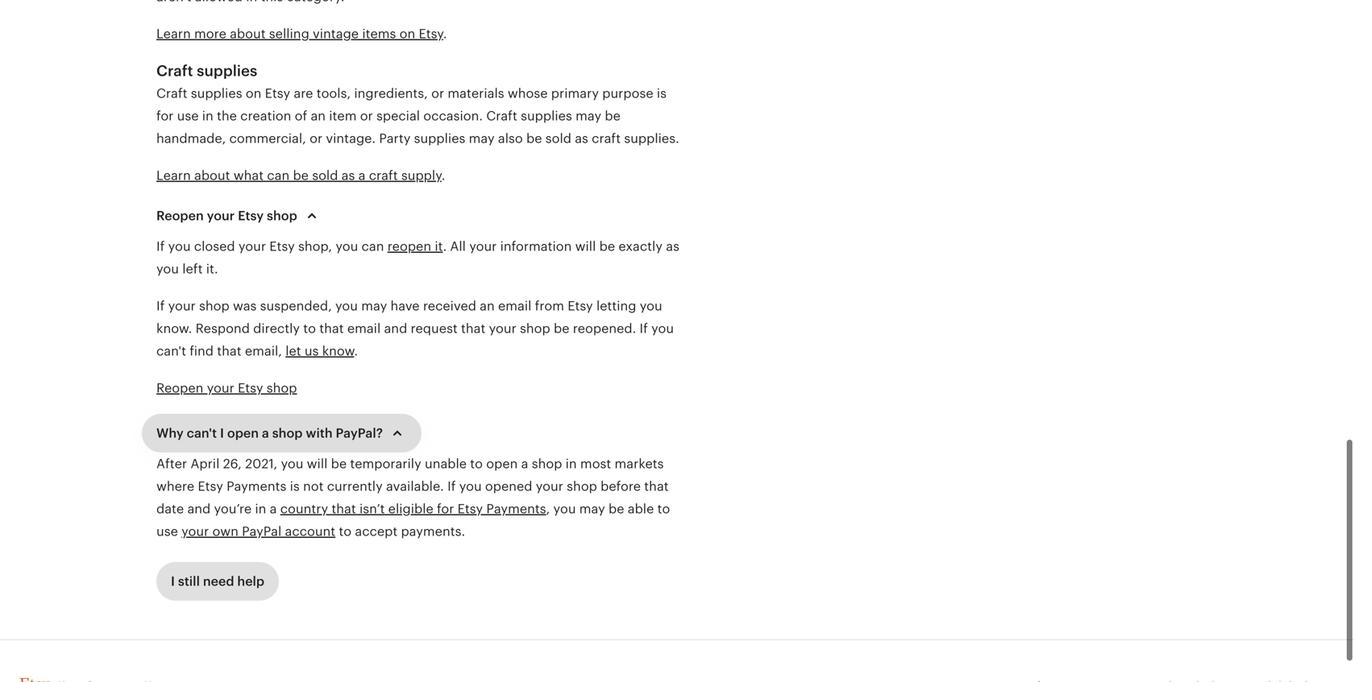 Task type: locate. For each thing, give the bounding box(es) containing it.
may down before
[[579, 502, 605, 517]]

craft left supply
[[369, 168, 398, 183]]

your up 'closed'
[[207, 209, 235, 223]]

what
[[234, 168, 264, 183]]

received
[[423, 299, 476, 314]]

1 vertical spatial learn
[[156, 168, 191, 183]]

as down primary
[[575, 131, 588, 146]]

isn't
[[360, 502, 385, 517]]

0 vertical spatial reopen your etsy shop
[[156, 209, 297, 223]]

left
[[182, 262, 203, 277]]

open up 26,
[[227, 426, 259, 441]]

an inside craft supplies craft supplies on etsy are tools, ingredients, or materials whose primary purpose is for use in the creation of an item or special occasion. craft supplies may be handmade, commercial, or vintage. party supplies may also be sold as craft supplies.
[[311, 109, 326, 123]]

country that isn't eligible for etsy payments
[[280, 502, 546, 517]]

is right the purpose
[[657, 86, 667, 101]]

0 horizontal spatial for
[[156, 109, 174, 123]]

0 vertical spatial is
[[657, 86, 667, 101]]

tools,
[[317, 86, 351, 101]]

i left still
[[171, 575, 175, 589]]

1 vertical spatial is
[[290, 480, 300, 494]]

. all your information will be exactly as you left it.
[[156, 239, 680, 277]]

sold
[[546, 131, 572, 146], [312, 168, 338, 183]]

to inside "after april 26, 2021, you will be temporarily unable to open a shop in most markets where etsy payments is not currently available. if you opened your shop before that date and you're in a"
[[470, 457, 483, 472]]

or up occasion.
[[431, 86, 444, 101]]

0 horizontal spatial email
[[347, 322, 381, 336]]

0 vertical spatial or
[[431, 86, 444, 101]]

1 horizontal spatial payments
[[486, 502, 546, 517]]

not
[[303, 480, 324, 494]]

0 horizontal spatial payments
[[227, 480, 286, 494]]

markets
[[615, 457, 664, 472]]

use inside craft supplies craft supplies on etsy are tools, ingredients, or materials whose primary purpose is for use in the creation of an item or special occasion. craft supplies may be handmade, commercial, or vintage. party supplies may also be sold as craft supplies.
[[177, 109, 199, 123]]

etsy down april
[[198, 480, 223, 494]]

be down from
[[554, 322, 570, 336]]

1 vertical spatial reopen
[[156, 381, 203, 396]]

0 horizontal spatial will
[[307, 457, 328, 472]]

be inside ". all your information will be exactly as you left it."
[[599, 239, 615, 254]]

most
[[580, 457, 611, 472]]

be
[[605, 109, 621, 123], [526, 131, 542, 146], [293, 168, 309, 183], [599, 239, 615, 254], [554, 322, 570, 336], [331, 457, 347, 472], [609, 502, 624, 517]]

unable
[[425, 457, 467, 472]]

2 vertical spatial as
[[666, 239, 680, 254]]

0 vertical spatial sold
[[546, 131, 572, 146]]

1 vertical spatial payments
[[486, 502, 546, 517]]

1 reopen your etsy shop from the top
[[156, 209, 297, 223]]

learn left more
[[156, 27, 191, 41]]

eligible
[[388, 502, 434, 517]]

can't
[[156, 344, 186, 359], [187, 426, 217, 441]]

is
[[657, 86, 667, 101], [290, 480, 300, 494]]

0 vertical spatial open
[[227, 426, 259, 441]]

why can't i open a shop with paypal? button
[[142, 414, 422, 453]]

in left the the at top
[[202, 109, 213, 123]]

you up left
[[168, 239, 191, 254]]

0 vertical spatial i
[[220, 426, 224, 441]]

the
[[217, 109, 237, 123]]

1 horizontal spatial i
[[220, 426, 224, 441]]

be inside "after april 26, 2021, you will be temporarily unable to open a shop in most markets where etsy payments is not currently available. if you opened your shop before that date and you're in a"
[[331, 457, 347, 472]]

on right items
[[400, 27, 415, 41]]

1 horizontal spatial an
[[480, 299, 495, 314]]

let us know link
[[286, 344, 354, 359]]

country
[[280, 502, 328, 517]]

open
[[227, 426, 259, 441], [486, 457, 518, 472]]

your right the all
[[469, 239, 497, 254]]

1 vertical spatial can't
[[187, 426, 217, 441]]

0 vertical spatial will
[[575, 239, 596, 254]]

as down vintage.
[[342, 168, 355, 183]]

reopen your etsy shop up 'closed'
[[156, 209, 297, 223]]

be right also at the left top of page
[[526, 131, 542, 146]]

1 vertical spatial will
[[307, 457, 328, 472]]

a
[[358, 168, 366, 183], [262, 426, 269, 441], [521, 457, 528, 472], [270, 502, 277, 517]]

your up the 'know.'
[[168, 299, 196, 314]]

payments down opened
[[486, 502, 546, 517]]

0 vertical spatial about
[[230, 27, 266, 41]]

help
[[237, 575, 265, 589]]

special
[[376, 109, 420, 123]]

in
[[202, 109, 213, 123], [566, 457, 577, 472], [255, 502, 266, 517]]

1 reopen from the top
[[156, 209, 204, 223]]

shop
[[267, 209, 297, 223], [199, 299, 230, 314], [520, 322, 550, 336], [267, 381, 297, 396], [272, 426, 303, 441], [532, 457, 562, 472], [567, 480, 597, 494]]

on
[[400, 27, 415, 41], [246, 86, 262, 101]]

0 horizontal spatial and
[[187, 502, 211, 517]]

that up able
[[644, 480, 669, 494]]

you inside , you may be able to use
[[553, 502, 576, 517]]

in left most
[[566, 457, 577, 472]]

an
[[311, 109, 326, 123], [480, 299, 495, 314]]

to right able
[[658, 502, 670, 517]]

as inside ". all your information will be exactly as you left it."
[[666, 239, 680, 254]]

can left reopen
[[362, 239, 384, 254]]

on up creation
[[246, 86, 262, 101]]

1 learn from the top
[[156, 27, 191, 41]]

1 vertical spatial in
[[566, 457, 577, 472]]

about
[[230, 27, 266, 41], [194, 168, 230, 183]]

in inside craft supplies craft supplies on etsy are tools, ingredients, or materials whose primary purpose is for use in the creation of an item or special occasion. craft supplies may be handmade, commercial, or vintage. party supplies may also be sold as craft supplies.
[[202, 109, 213, 123]]

etsy
[[419, 27, 443, 41], [265, 86, 290, 101], [238, 209, 264, 223], [269, 239, 295, 254], [568, 299, 593, 314], [238, 381, 263, 396], [198, 480, 223, 494], [458, 502, 483, 517]]

etsy up creation
[[265, 86, 290, 101]]

0 horizontal spatial sold
[[312, 168, 338, 183]]

1 vertical spatial or
[[360, 109, 373, 123]]

and inside if your shop was suspended, you may have received an email from etsy letting you know. respond directly to that email and request that your shop be reopened. if you can't find that email,
[[384, 322, 407, 336]]

to right unable
[[470, 457, 483, 472]]

0 vertical spatial and
[[384, 322, 407, 336]]

if
[[156, 239, 165, 254], [156, 299, 165, 314], [640, 322, 648, 336], [448, 480, 456, 494]]

let
[[286, 344, 301, 359]]

or right item at left top
[[360, 109, 373, 123]]

1 vertical spatial reopen your etsy shop
[[156, 381, 297, 396]]

reopen up 'closed'
[[156, 209, 204, 223]]

accept
[[355, 525, 398, 539]]

0 vertical spatial on
[[400, 27, 415, 41]]

1 vertical spatial email
[[347, 322, 381, 336]]

for inside craft supplies craft supplies on etsy are tools, ingredients, or materials whose primary purpose is for use in the creation of an item or special occasion. craft supplies may be handmade, commercial, or vintage. party supplies may also be sold as craft supplies.
[[156, 109, 174, 123]]

0 vertical spatial craft
[[592, 131, 621, 146]]

0 vertical spatial for
[[156, 109, 174, 123]]

0 vertical spatial as
[[575, 131, 588, 146]]

for up payments.
[[437, 502, 454, 517]]

as
[[575, 131, 588, 146], [342, 168, 355, 183], [666, 239, 680, 254]]

and right date
[[187, 502, 211, 517]]

to
[[303, 322, 316, 336], [470, 457, 483, 472], [658, 502, 670, 517], [339, 525, 352, 539]]

0 horizontal spatial can
[[267, 168, 290, 183]]

your inside ". all your information will be exactly as you left it."
[[469, 239, 497, 254]]

on inside craft supplies craft supplies on etsy are tools, ingredients, or materials whose primary purpose is for use in the creation of an item or special occasion. craft supplies may be handmade, commercial, or vintage. party supplies may also be sold as craft supplies.
[[246, 86, 262, 101]]

1 vertical spatial an
[[480, 299, 495, 314]]

about right more
[[230, 27, 266, 41]]

etsy inside if your shop was suspended, you may have received an email from etsy letting you know. respond directly to that email and request that your shop be reopened. if you can't find that email,
[[568, 299, 593, 314]]

1 horizontal spatial will
[[575, 239, 596, 254]]

an right of
[[311, 109, 326, 123]]

use down date
[[156, 525, 178, 539]]

0 vertical spatial email
[[498, 299, 532, 314]]

learn
[[156, 27, 191, 41], [156, 168, 191, 183]]

and down have in the left top of the page
[[384, 322, 407, 336]]

.
[[443, 27, 447, 41], [442, 168, 445, 183], [443, 239, 447, 254], [354, 344, 358, 359]]

0 vertical spatial payments
[[227, 480, 286, 494]]

your up , at bottom
[[536, 480, 563, 494]]

1 horizontal spatial is
[[657, 86, 667, 101]]

0 horizontal spatial in
[[202, 109, 213, 123]]

materials
[[448, 86, 504, 101]]

may inside if your shop was suspended, you may have received an email from etsy letting you know. respond directly to that email and request that your shop be reopened. if you can't find that email,
[[361, 299, 387, 314]]

can
[[267, 168, 290, 183], [362, 239, 384, 254]]

if down unable
[[448, 480, 456, 494]]

date
[[156, 502, 184, 517]]

for up handmade,
[[156, 109, 174, 123]]

1 vertical spatial use
[[156, 525, 178, 539]]

1 horizontal spatial sold
[[546, 131, 572, 146]]

1 horizontal spatial and
[[384, 322, 407, 336]]

0 horizontal spatial open
[[227, 426, 259, 441]]

if right reopened.
[[640, 322, 648, 336]]

can't inside why can't i open a shop with paypal? dropdown button
[[187, 426, 217, 441]]

be left exactly
[[599, 239, 615, 254]]

will right information
[[575, 239, 596, 254]]

your inside "after april 26, 2021, you will be temporarily unable to open a shop in most markets where etsy payments is not currently available. if you opened your shop before that date and you're in a"
[[536, 480, 563, 494]]

or left vintage.
[[310, 131, 323, 146]]

more
[[194, 27, 226, 41]]

a down vintage.
[[358, 168, 366, 183]]

purpose
[[602, 86, 653, 101]]

learn for learn more about selling vintage items on etsy .
[[156, 27, 191, 41]]

can't up april
[[187, 426, 217, 441]]

1 vertical spatial and
[[187, 502, 211, 517]]

use inside , you may be able to use
[[156, 525, 178, 539]]

reopen down find
[[156, 381, 203, 396]]

learn down handmade,
[[156, 168, 191, 183]]

1 vertical spatial open
[[486, 457, 518, 472]]

can't inside if your shop was suspended, you may have received an email from etsy letting you know. respond directly to that email and request that your shop be reopened. if you can't find that email,
[[156, 344, 186, 359]]

1 horizontal spatial in
[[255, 502, 266, 517]]

0 horizontal spatial on
[[246, 86, 262, 101]]

in up paypal
[[255, 502, 266, 517]]

before
[[601, 480, 641, 494]]

use
[[177, 109, 199, 123], [156, 525, 178, 539]]

will
[[575, 239, 596, 254], [307, 457, 328, 472]]

you right , at bottom
[[553, 502, 576, 517]]

0 vertical spatial can't
[[156, 344, 186, 359]]

that inside "after april 26, 2021, you will be temporarily unable to open a shop in most markets where etsy payments is not currently available. if you opened your shop before that date and you're in a"
[[644, 480, 669, 494]]

items
[[362, 27, 396, 41]]

why can't i open a shop with paypal?
[[156, 426, 383, 441]]

sold down vintage.
[[312, 168, 338, 183]]

0 vertical spatial use
[[177, 109, 199, 123]]

0 horizontal spatial as
[[342, 168, 355, 183]]

1 horizontal spatial open
[[486, 457, 518, 472]]

1 horizontal spatial for
[[437, 502, 454, 517]]

i up 26,
[[220, 426, 224, 441]]

after april 26, 2021, you will be temporarily unable to open a shop in most markets where etsy payments is not currently available. if you opened your shop before that date and you're in a
[[156, 457, 669, 517]]

1 horizontal spatial can
[[362, 239, 384, 254]]

are
[[294, 86, 313, 101]]

you up know
[[335, 299, 358, 314]]

letting
[[597, 299, 636, 314]]

may left have in the left top of the page
[[361, 299, 387, 314]]

be inside , you may be able to use
[[609, 502, 624, 517]]

craft
[[156, 62, 193, 79], [156, 86, 187, 101], [486, 109, 517, 123]]

your right 'request'
[[489, 322, 517, 336]]

2 learn from the top
[[156, 168, 191, 183]]

0 vertical spatial learn
[[156, 27, 191, 41]]

email left from
[[498, 299, 532, 314]]

country that isn't eligible for etsy payments link
[[280, 502, 546, 517]]

0 horizontal spatial or
[[310, 131, 323, 146]]

etsy inside "after april 26, 2021, you will be temporarily unable to open a shop in most markets where etsy payments is not currently available. if you opened your shop before that date and you're in a"
[[198, 480, 223, 494]]

0 horizontal spatial i
[[171, 575, 175, 589]]

be down before
[[609, 502, 624, 517]]

also
[[498, 131, 523, 146]]

sold right also at the left top of page
[[546, 131, 572, 146]]

i still need help link
[[156, 563, 279, 601]]

item
[[329, 109, 357, 123]]

etsy down what
[[238, 209, 264, 223]]

payments
[[227, 480, 286, 494], [486, 502, 546, 517]]

, you may be able to use
[[156, 502, 670, 539]]

. right us
[[354, 344, 358, 359]]

can't down the 'know.'
[[156, 344, 186, 359]]

1 horizontal spatial craft
[[592, 131, 621, 146]]

to inside , you may be able to use
[[658, 502, 670, 517]]

a inside why can't i open a shop with paypal? dropdown button
[[262, 426, 269, 441]]

reopen your etsy shop
[[156, 209, 297, 223], [156, 381, 297, 396]]

1 vertical spatial on
[[246, 86, 262, 101]]

shop down from
[[520, 322, 550, 336]]

will up not
[[307, 457, 328, 472]]

be down the purpose
[[605, 109, 621, 123]]

use up handmade,
[[177, 109, 199, 123]]

0 vertical spatial in
[[202, 109, 213, 123]]

your left own
[[181, 525, 209, 539]]

0 vertical spatial reopen
[[156, 209, 204, 223]]

2 horizontal spatial or
[[431, 86, 444, 101]]

suspended,
[[260, 299, 332, 314]]

1 vertical spatial sold
[[312, 168, 338, 183]]

still
[[178, 575, 200, 589]]

open up opened
[[486, 457, 518, 472]]

email up know
[[347, 322, 381, 336]]

0 horizontal spatial is
[[290, 480, 300, 494]]

may
[[576, 109, 602, 123], [469, 131, 495, 146], [361, 299, 387, 314], [579, 502, 605, 517]]

all
[[450, 239, 466, 254]]

2 horizontal spatial as
[[666, 239, 680, 254]]

0 vertical spatial an
[[311, 109, 326, 123]]

a up paypal
[[270, 502, 277, 517]]

etsy inside dropdown button
[[238, 209, 264, 223]]

is inside "after april 26, 2021, you will be temporarily unable to open a shop in most markets where etsy payments is not currently available. if you opened your shop before that date and you're in a"
[[290, 480, 300, 494]]

can right what
[[267, 168, 290, 183]]

you left left
[[156, 262, 179, 277]]

1 horizontal spatial as
[[575, 131, 588, 146]]

open inside "after april 26, 2021, you will be temporarily unable to open a shop in most markets where etsy payments is not currently available. if you opened your shop before that date and you're in a"
[[486, 457, 518, 472]]

paypal
[[242, 525, 282, 539]]

0 horizontal spatial an
[[311, 109, 326, 123]]

you right letting
[[640, 299, 662, 314]]

1 horizontal spatial or
[[360, 109, 373, 123]]

craft left supplies.
[[592, 131, 621, 146]]

0 horizontal spatial craft
[[369, 168, 398, 183]]

as right exactly
[[666, 239, 680, 254]]



Task type: describe. For each thing, give the bounding box(es) containing it.
party
[[379, 131, 411, 146]]

be inside if your shop was suspended, you may have received an email from etsy letting you know. respond directly to that email and request that your shop be reopened. if you can't find that email,
[[554, 322, 570, 336]]

it
[[435, 239, 443, 254]]

will inside "after april 26, 2021, you will be temporarily unable to open a shop in most markets where etsy payments is not currently available. if you opened your shop before that date and you're in a"
[[307, 457, 328, 472]]

. right items
[[443, 27, 447, 41]]

it.
[[206, 262, 218, 277]]

learn more about selling vintage items on etsy link
[[156, 27, 443, 41]]

commercial,
[[229, 131, 306, 146]]

1 vertical spatial for
[[437, 502, 454, 517]]

craft supplies craft supplies on etsy are tools, ingredients, or materials whose primary purpose is for use in the creation of an item or special occasion. craft supplies may be handmade, commercial, or vintage. party supplies may also be sold as craft supplies.
[[156, 62, 680, 146]]

april
[[191, 457, 220, 472]]

1 horizontal spatial on
[[400, 27, 415, 41]]

supplies.
[[624, 131, 680, 146]]

etsy image
[[19, 679, 50, 683]]

you inside ". all your information will be exactly as you left it."
[[156, 262, 179, 277]]

to inside if your shop was suspended, you may have received an email from etsy letting you know. respond directly to that email and request that your shop be reopened. if you can't find that email,
[[303, 322, 316, 336]]

open inside dropdown button
[[227, 426, 259, 441]]

supplies up the the at top
[[191, 86, 242, 101]]

1 vertical spatial craft
[[369, 168, 398, 183]]

reopen it link
[[388, 239, 443, 254]]

of
[[295, 109, 307, 123]]

learn for learn about what can be sold as a craft supply .
[[156, 168, 191, 183]]

. inside ". all your information will be exactly as you left it."
[[443, 239, 447, 254]]

be down commercial,
[[293, 168, 309, 183]]

,
[[546, 502, 550, 517]]

that down received
[[461, 322, 486, 336]]

as inside craft supplies craft supplies on etsy are tools, ingredients, or materials whose primary purpose is for use in the creation of an item or special occasion. craft supplies may be handmade, commercial, or vintage. party supplies may also be sold as craft supplies.
[[575, 131, 588, 146]]

you right 2021,
[[281, 457, 303, 472]]

shop down most
[[567, 480, 597, 494]]

directly
[[253, 322, 300, 336]]

1 vertical spatial as
[[342, 168, 355, 183]]

1 horizontal spatial email
[[498, 299, 532, 314]]

us
[[305, 344, 319, 359]]

have
[[391, 299, 420, 314]]

if your shop was suspended, you may have received an email from etsy letting you know. respond directly to that email and request that your shop be reopened. if you can't find that email,
[[156, 299, 674, 359]]

will inside ". all your information will be exactly as you left it."
[[575, 239, 596, 254]]

able
[[628, 502, 654, 517]]

email,
[[245, 344, 282, 359]]

own
[[212, 525, 239, 539]]

occasion.
[[423, 109, 483, 123]]

that up know
[[319, 322, 344, 336]]

may inside , you may be able to use
[[579, 502, 605, 517]]

your own paypal account link
[[181, 525, 336, 539]]

i still need help
[[171, 575, 265, 589]]

your inside dropdown button
[[207, 209, 235, 223]]

etsy up payments.
[[458, 502, 483, 517]]

exactly
[[619, 239, 663, 254]]

learn about what can be sold as a craft supply link
[[156, 168, 442, 183]]

to left accept
[[339, 525, 352, 539]]

respond
[[196, 322, 250, 336]]

an inside if your shop was suspended, you may have received an email from etsy letting you know. respond directly to that email and request that your shop be reopened. if you can't find that email,
[[480, 299, 495, 314]]

shop,
[[298, 239, 332, 254]]

available.
[[386, 480, 444, 494]]

shop up the 'respond'
[[199, 299, 230, 314]]

account
[[285, 525, 336, 539]]

reopen
[[388, 239, 431, 254]]

2 reopen from the top
[[156, 381, 203, 396]]

vintage
[[313, 27, 359, 41]]

reopen inside reopen your etsy shop dropdown button
[[156, 209, 204, 223]]

closed
[[194, 239, 235, 254]]

handmade,
[[156, 131, 226, 146]]

if left 'closed'
[[156, 239, 165, 254]]

i inside dropdown button
[[220, 426, 224, 441]]

you right shop,
[[336, 239, 358, 254]]

you down unable
[[459, 480, 482, 494]]

if inside "after april 26, 2021, you will be temporarily unable to open a shop in most markets where etsy payments is not currently available. if you opened your shop before that date and you're in a"
[[448, 480, 456, 494]]

you right reopened.
[[652, 322, 674, 336]]

2021,
[[245, 457, 277, 472]]

a up opened
[[521, 457, 528, 472]]

paypal?
[[336, 426, 383, 441]]

shop left with at the bottom left of the page
[[272, 426, 303, 441]]

etsy inside craft supplies craft supplies on etsy are tools, ingredients, or materials whose primary purpose is for use in the creation of an item or special occasion. craft supplies may be handmade, commercial, or vintage. party supplies may also be sold as craft supplies.
[[265, 86, 290, 101]]

may down primary
[[576, 109, 602, 123]]

1 vertical spatial can
[[362, 239, 384, 254]]

where
[[156, 480, 194, 494]]

primary
[[551, 86, 599, 101]]

your down reopen your etsy shop dropdown button
[[239, 239, 266, 254]]

1 vertical spatial about
[[194, 168, 230, 183]]

payments.
[[401, 525, 465, 539]]

may left also at the left top of page
[[469, 131, 495, 146]]

you're
[[214, 502, 252, 517]]

supplies down more
[[197, 62, 257, 79]]

2 vertical spatial craft
[[486, 109, 517, 123]]

find
[[190, 344, 214, 359]]

2 vertical spatial in
[[255, 502, 266, 517]]

need
[[203, 575, 234, 589]]

supplies down "whose"
[[521, 109, 572, 123]]

with
[[306, 426, 333, 441]]

etsy down email,
[[238, 381, 263, 396]]

know
[[322, 344, 354, 359]]

etsy left shop,
[[269, 239, 295, 254]]

2 vertical spatial or
[[310, 131, 323, 146]]

opened
[[485, 480, 533, 494]]

whose
[[508, 86, 548, 101]]

reopen your etsy shop inside dropdown button
[[156, 209, 297, 223]]

from
[[535, 299, 564, 314]]

vintage.
[[326, 131, 376, 146]]

is inside craft supplies craft supplies on etsy are tools, ingredients, or materials whose primary purpose is for use in the creation of an item or special occasion. craft supplies may be handmade, commercial, or vintage. party supplies may also be sold as craft supplies.
[[657, 86, 667, 101]]

let us know .
[[286, 344, 358, 359]]

1 vertical spatial craft
[[156, 86, 187, 101]]

that down currently
[[332, 502, 356, 517]]

sold inside craft supplies craft supplies on etsy are tools, ingredients, or materials whose primary purpose is for use in the creation of an item or special occasion. craft supplies may be handmade, commercial, or vintage. party supplies may also be sold as craft supplies.
[[546, 131, 572, 146]]

your down find
[[207, 381, 234, 396]]

that down the 'respond'
[[217, 344, 242, 359]]

reopen your etsy shop button
[[142, 197, 336, 235]]

etsy right items
[[419, 27, 443, 41]]

learn more about selling vintage items on etsy .
[[156, 27, 447, 41]]

ingredients,
[[354, 86, 428, 101]]

craft inside craft supplies craft supplies on etsy are tools, ingredients, or materials whose primary purpose is for use in the creation of an item or special occasion. craft supplies may be handmade, commercial, or vintage. party supplies may also be sold as craft supplies.
[[592, 131, 621, 146]]

payments inside "after april 26, 2021, you will be temporarily unable to open a shop in most markets where etsy payments is not currently available. if you opened your shop before that date and you're in a"
[[227, 480, 286, 494]]

after
[[156, 457, 187, 472]]

2 horizontal spatial in
[[566, 457, 577, 472]]

supply
[[401, 168, 442, 183]]

was
[[233, 299, 257, 314]]

know.
[[156, 322, 192, 336]]

shop up if you closed your etsy shop, you can reopen it
[[267, 209, 297, 223]]

creation
[[240, 109, 291, 123]]

reopen your etsy shop link
[[156, 381, 297, 396]]

currently
[[327, 480, 383, 494]]

selling
[[269, 27, 309, 41]]

supplies down occasion.
[[414, 131, 466, 146]]

1 vertical spatial i
[[171, 575, 175, 589]]

if up the 'know.'
[[156, 299, 165, 314]]

request
[[411, 322, 458, 336]]

your own paypal account to accept payments.
[[181, 525, 465, 539]]

0 vertical spatial can
[[267, 168, 290, 183]]

. down occasion.
[[442, 168, 445, 183]]

reopened.
[[573, 322, 636, 336]]

0 vertical spatial craft
[[156, 62, 193, 79]]

and inside "after april 26, 2021, you will be temporarily unable to open a shop in most markets where etsy payments is not currently available. if you opened your shop before that date and you're in a"
[[187, 502, 211, 517]]

learn about what can be sold as a craft supply .
[[156, 168, 445, 183]]

shop down let
[[267, 381, 297, 396]]

why
[[156, 426, 184, 441]]

2 reopen your etsy shop from the top
[[156, 381, 297, 396]]

26,
[[223, 457, 242, 472]]

shop up opened
[[532, 457, 562, 472]]



Task type: vqa. For each thing, say whether or not it's contained in the screenshot.
the top and
yes



